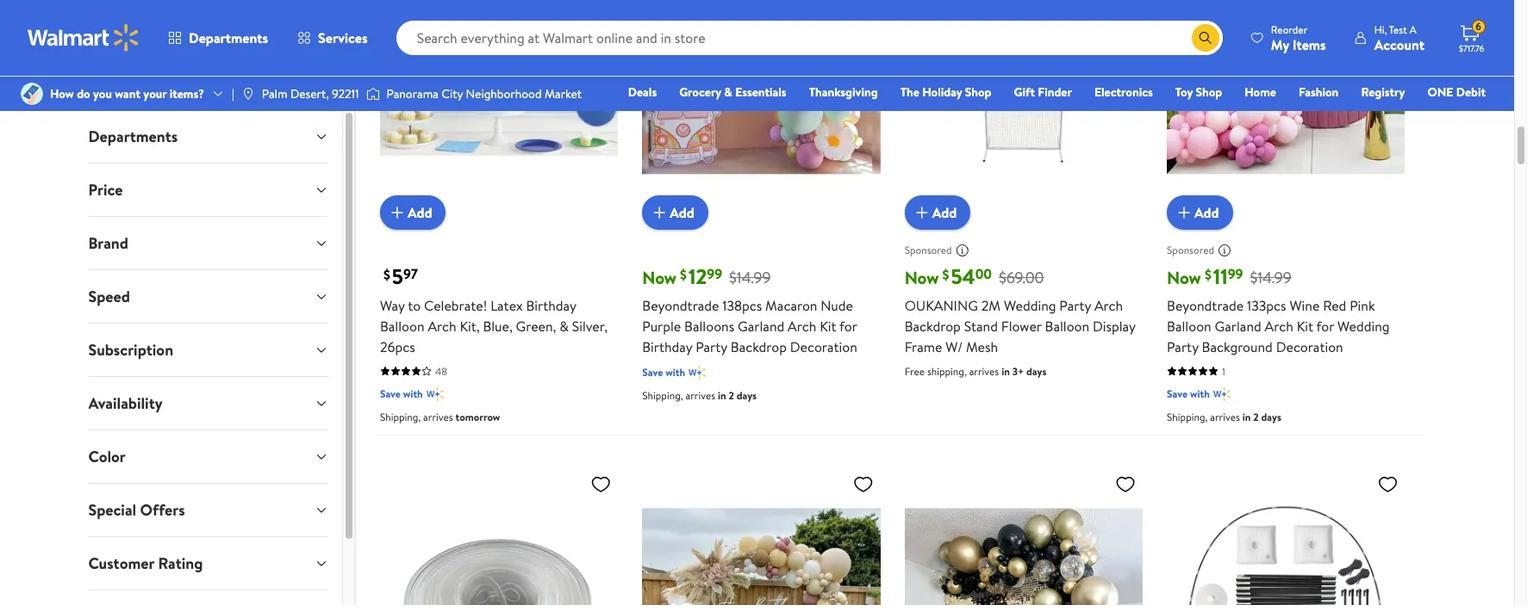 Task type: locate. For each thing, give the bounding box(es) containing it.
now $ 11 99 $14.99 beyondtrade 133pcs wine red pink balloon garland arch kit for wedding party background decoration
[[1167, 262, 1390, 357]]

2 add button from the left
[[642, 196, 708, 230]]

beyondtrade
[[642, 296, 719, 315], [1167, 296, 1244, 315]]

1 horizontal spatial days
[[1027, 364, 1047, 379]]

departments inside departments dropdown button
[[88, 126, 178, 147]]

in left 3+
[[1002, 364, 1010, 379]]

customer
[[88, 553, 154, 575]]

1 horizontal spatial 2
[[1253, 410, 1259, 425]]

with down background
[[1190, 387, 1210, 402]]

arch inside now $ 11 99 $14.99 beyondtrade 133pcs wine red pink balloon garland arch kit for wedding party background decoration
[[1265, 317, 1294, 336]]

1 vertical spatial departments
[[88, 126, 178, 147]]

wedding up flower
[[1004, 296, 1056, 315]]

1 horizontal spatial &
[[724, 84, 732, 101]]

garland inside now $ 11 99 $14.99 beyondtrade 133pcs wine red pink balloon garland arch kit for wedding party background decoration
[[1215, 317, 1262, 336]]

reorder
[[1271, 22, 1308, 37]]

save with down purple
[[642, 365, 685, 380]]

1 garland from the left
[[738, 317, 785, 336]]

shop right holiday
[[965, 84, 992, 101]]

3 now from the left
[[1167, 266, 1201, 289]]

$ for 12
[[680, 266, 687, 284]]

walmart plus image
[[689, 364, 706, 382], [1213, 386, 1231, 403]]

party left background
[[1167, 338, 1199, 357]]

0 horizontal spatial kit
[[820, 317, 836, 336]]

special
[[88, 500, 136, 521]]

tab
[[75, 591, 342, 606]]

1 horizontal spatial 99
[[1228, 265, 1243, 284]]

items?
[[170, 85, 204, 103]]

& inside the way to celebrate! latex birthday balloon arch kit, blue, green, & silver, 26pcs
[[560, 317, 569, 336]]

customer rating tab
[[75, 538, 342, 590]]

 image
[[21, 83, 43, 105]]

balloon up background
[[1167, 317, 1212, 336]]

1 horizontal spatial balloon
[[1045, 317, 1090, 336]]

54
[[951, 262, 975, 291]]

$ left 5
[[383, 266, 390, 284]]

shipping,
[[927, 364, 967, 379]]

add to favorites list, beyondtrade 180pcs double layer cream peach balloon garland arch kit for birthday party decoration image
[[853, 474, 874, 495]]

for down red
[[1317, 317, 1334, 336]]

now inside now $ 11 99 $14.99 beyondtrade 133pcs wine red pink balloon garland arch kit for wedding party background decoration
[[1167, 266, 1201, 289]]

my
[[1271, 35, 1289, 54]]

0 horizontal spatial shop
[[965, 84, 992, 101]]

arrives down mesh
[[969, 364, 999, 379]]

arrives inside now $ 54 00 $69.00 oukaning 2m wedding party arch backdrop stand flower balloon display frame w/ mesh free shipping, arrives in 3+ days
[[969, 364, 999, 379]]

1 vertical spatial days
[[737, 389, 757, 403]]

price button
[[75, 164, 342, 216]]

2 99 from the left
[[1228, 265, 1243, 284]]

days
[[1027, 364, 1047, 379], [737, 389, 757, 403], [1261, 410, 1281, 425]]

0 horizontal spatial party
[[696, 338, 727, 357]]

1 horizontal spatial for
[[1317, 317, 1334, 336]]

1 vertical spatial walmart plus image
[[1213, 386, 1231, 403]]

2 sponsored from the left
[[1167, 243, 1214, 258]]

1 horizontal spatial in
[[1002, 364, 1010, 379]]

3+
[[1012, 364, 1024, 379]]

1 vertical spatial wedding
[[1338, 317, 1390, 336]]

save with down background
[[1167, 387, 1210, 402]]

2 horizontal spatial save with
[[1167, 387, 1210, 402]]

balloon up 26pcs
[[380, 317, 425, 336]]

speed tab
[[75, 271, 342, 323]]

balloon right flower
[[1045, 317, 1090, 336]]

departments up |
[[189, 28, 268, 47]]

2 $ from the left
[[680, 266, 687, 284]]

1 horizontal spatial beyondtrade
[[1167, 296, 1244, 315]]

1 sponsored from the left
[[905, 243, 952, 258]]

0 horizontal spatial save
[[380, 387, 401, 402]]

2 now from the left
[[905, 266, 939, 289]]

1 beyondtrade from the left
[[642, 296, 719, 315]]

departments inside departments popup button
[[189, 28, 268, 47]]

$14.99 inside "now $ 12 99 $14.99 beyondtrade 138pcs macaron nude purple balloons garland arch kit for birthday party backdrop decoration"
[[729, 267, 771, 288]]

4 $ from the left
[[1205, 266, 1212, 284]]

garland up background
[[1215, 317, 1262, 336]]

for inside now $ 11 99 $14.99 beyondtrade 133pcs wine red pink balloon garland arch kit for wedding party background decoration
[[1317, 317, 1334, 336]]

$14.99
[[729, 267, 771, 288], [1250, 267, 1292, 288]]

99 inside now $ 11 99 $14.99 beyondtrade 133pcs wine red pink balloon garland arch kit for wedding party background decoration
[[1228, 265, 1243, 284]]

0 horizontal spatial &
[[560, 317, 569, 336]]

0 horizontal spatial  image
[[241, 87, 255, 101]]

99 inside "now $ 12 99 $14.99 beyondtrade 138pcs macaron nude purple balloons garland arch kit for birthday party backdrop decoration"
[[707, 265, 722, 284]]

1 vertical spatial &
[[560, 317, 569, 336]]

2 garland from the left
[[1215, 317, 1262, 336]]

kit inside "now $ 12 99 $14.99 beyondtrade 138pcs macaron nude purple balloons garland arch kit for birthday party backdrop decoration"
[[820, 317, 836, 336]]

1 horizontal spatial  image
[[366, 85, 380, 103]]

99 down ad disclaimer and feedback for ingridsponsoredproducts image
[[1228, 265, 1243, 284]]

$14.99 up 133pcs
[[1250, 267, 1292, 288]]

$ inside $ 5 97
[[383, 266, 390, 284]]

desert,
[[290, 85, 329, 103]]

2 beyondtrade from the left
[[1167, 296, 1244, 315]]

Walmart Site-Wide search field
[[396, 21, 1223, 55]]

decoration inside "now $ 12 99 $14.99 beyondtrade 138pcs macaron nude purple balloons garland arch kit for birthday party backdrop decoration"
[[790, 338, 857, 357]]

1 balloon from the left
[[380, 317, 425, 336]]

1 shop from the left
[[965, 84, 992, 101]]

birthday down purple
[[642, 338, 692, 357]]

for inside "now $ 12 99 $14.99 beyondtrade 138pcs macaron nude purple balloons garland arch kit for birthday party backdrop decoration"
[[840, 317, 857, 336]]

1 vertical spatial birthday
[[642, 338, 692, 357]]

1 horizontal spatial backdrop
[[905, 317, 961, 336]]

1 add from the left
[[408, 203, 432, 222]]

1 vertical spatial 2
[[1253, 410, 1259, 425]]

$ left the 12
[[680, 266, 687, 284]]

2 horizontal spatial save
[[1167, 387, 1188, 402]]

color
[[88, 446, 126, 468]]

99 for 11
[[1228, 265, 1243, 284]]

party
[[1060, 296, 1091, 315], [696, 338, 727, 357], [1167, 338, 1199, 357]]

2 horizontal spatial now
[[1167, 266, 1201, 289]]

add button up ad disclaimer and feedback for ingridsponsoredproducts image
[[1167, 196, 1233, 230]]

in down balloons
[[718, 389, 726, 403]]

save for 5
[[380, 387, 401, 402]]

1 $ from the left
[[383, 266, 390, 284]]

0 horizontal spatial days
[[737, 389, 757, 403]]

$ left 54 at the right of the page
[[942, 266, 949, 284]]

arch down celebrate!
[[428, 317, 456, 336]]

4 add button from the left
[[1167, 196, 1233, 230]]

departments button
[[75, 110, 342, 163]]

0 horizontal spatial beyondtrade
[[642, 296, 719, 315]]

decoration
[[790, 338, 857, 357], [1276, 338, 1343, 357]]

arrives
[[969, 364, 999, 379], [686, 389, 715, 403], [423, 410, 453, 425], [1210, 410, 1240, 425]]

2 horizontal spatial shipping,
[[1167, 410, 1208, 425]]

1 horizontal spatial shop
[[1196, 84, 1222, 101]]

$ 5 97
[[383, 262, 418, 291]]

2 down balloons
[[729, 389, 734, 403]]

walmart image
[[28, 24, 140, 52]]

beyondtrade inside now $ 11 99 $14.99 beyondtrade 133pcs wine red pink balloon garland arch kit for wedding party background decoration
[[1167, 296, 1244, 315]]

decoration inside now $ 11 99 $14.99 beyondtrade 133pcs wine red pink balloon garland arch kit for wedding party background decoration
[[1276, 338, 1343, 357]]

1 decoration from the left
[[790, 338, 857, 357]]

now inside now $ 54 00 $69.00 oukaning 2m wedding party arch backdrop stand flower balloon display frame w/ mesh free shipping, arrives in 3+ days
[[905, 266, 939, 289]]

shop right toy
[[1196, 84, 1222, 101]]

now for 54
[[905, 266, 939, 289]]

beyondtrade inside "now $ 12 99 $14.99 beyondtrade 138pcs macaron nude purple balloons garland arch kit for birthday party backdrop decoration"
[[642, 296, 719, 315]]

0 horizontal spatial in
[[718, 389, 726, 403]]

way to celebrate! latex birthday balloon arch kit, blue, green, & silver, 26pcs image
[[380, 0, 618, 216]]

1 horizontal spatial walmart plus image
[[1213, 386, 1231, 403]]

save with left walmart plus icon
[[380, 387, 423, 402]]

2 kit from the left
[[1297, 317, 1313, 336]]

beyondtrade up purple
[[642, 296, 719, 315]]

2 for from the left
[[1317, 317, 1334, 336]]

gift finder link
[[1006, 83, 1080, 102]]

$ for 54
[[942, 266, 949, 284]]

3 add to cart image from the left
[[912, 202, 932, 223]]

with for 5
[[403, 387, 423, 402]]

backdrop down the 138pcs
[[731, 338, 787, 357]]

11
[[1213, 262, 1228, 291]]

2 down background
[[1253, 410, 1259, 425]]

0 vertical spatial days
[[1027, 364, 1047, 379]]

& left silver,
[[560, 317, 569, 336]]

ad disclaimer and feedback for ingridsponsoredproducts image
[[1218, 244, 1232, 258]]

 image right 92211
[[366, 85, 380, 103]]

deals
[[628, 84, 657, 101]]

1 add button from the left
[[380, 196, 446, 230]]

0 horizontal spatial 99
[[707, 265, 722, 284]]

$ inside now $ 11 99 $14.99 beyondtrade 133pcs wine red pink balloon garland arch kit for wedding party background decoration
[[1205, 266, 1212, 284]]

$14.99 inside now $ 11 99 $14.99 beyondtrade 133pcs wine red pink balloon garland arch kit for wedding party background decoration
[[1250, 267, 1292, 288]]

1 horizontal spatial sponsored
[[1167, 243, 1214, 258]]

0 horizontal spatial decoration
[[790, 338, 857, 357]]

$ inside "now $ 12 99 $14.99 beyondtrade 138pcs macaron nude purple balloons garland arch kit for birthday party backdrop decoration"
[[680, 266, 687, 284]]

do
[[77, 85, 90, 103]]

arrives down walmart plus icon
[[423, 410, 453, 425]]

0 vertical spatial wedding
[[1004, 296, 1056, 315]]

kit down nude
[[820, 317, 836, 336]]

$ inside now $ 54 00 $69.00 oukaning 2m wedding party arch backdrop stand flower balloon display frame w/ mesh free shipping, arrives in 3+ days
[[942, 266, 949, 284]]

0 horizontal spatial birthday
[[526, 296, 576, 315]]

0 vertical spatial backdrop
[[905, 317, 961, 336]]

$14.99 for 11
[[1250, 267, 1292, 288]]

add button up the 12
[[642, 196, 708, 230]]

3 balloon from the left
[[1167, 317, 1212, 336]]

add up '97'
[[408, 203, 432, 222]]

 image
[[366, 85, 380, 103], [241, 87, 255, 101]]

oukaning
[[905, 296, 978, 315]]

2 horizontal spatial balloon
[[1167, 317, 1212, 336]]

backdrop
[[905, 317, 961, 336], [731, 338, 787, 357]]

shop
[[965, 84, 992, 101], [1196, 84, 1222, 101]]

sponsored
[[905, 243, 952, 258], [1167, 243, 1214, 258]]

now for 12
[[642, 266, 677, 289]]

2 horizontal spatial days
[[1261, 410, 1281, 425]]

1 horizontal spatial party
[[1060, 296, 1091, 315]]

add button
[[380, 196, 446, 230], [642, 196, 708, 230], [905, 196, 971, 230], [1167, 196, 1233, 230]]

kit down wine
[[1297, 317, 1313, 336]]

0 horizontal spatial wedding
[[1004, 296, 1056, 315]]

add up ad disclaimer and feedback for ingridsponsoredproducts icon
[[932, 203, 957, 222]]

for down nude
[[840, 317, 857, 336]]

0 horizontal spatial now
[[642, 266, 677, 289]]

$
[[383, 266, 390, 284], [680, 266, 687, 284], [942, 266, 949, 284], [1205, 266, 1212, 284]]

party inside now $ 11 99 $14.99 beyondtrade 133pcs wine red pink balloon garland arch kit for wedding party background decoration
[[1167, 338, 1199, 357]]

services button
[[283, 17, 382, 59]]

0 vertical spatial walmart plus image
[[689, 364, 706, 382]]

special offers button
[[75, 484, 342, 537]]

add for add button related to oukaning 2m wedding party arch backdrop stand flower balloon display frame w/ mesh image on the top right
[[932, 203, 957, 222]]

add up the 12
[[670, 203, 695, 222]]

subscription button
[[75, 324, 342, 377]]

deals link
[[620, 83, 665, 102]]

1 horizontal spatial wedding
[[1338, 317, 1390, 336]]

birthday
[[526, 296, 576, 315], [642, 338, 692, 357]]

display
[[1093, 317, 1136, 336]]

garland for 11
[[1215, 317, 1262, 336]]

shipping, arrives in 2 days
[[642, 389, 757, 403], [1167, 410, 1281, 425]]

$14.99 up the 138pcs
[[729, 267, 771, 288]]

now $ 54 00 $69.00 oukaning 2m wedding party arch backdrop stand flower balloon display frame w/ mesh free shipping, arrives in 3+ days
[[905, 262, 1136, 379]]

in
[[1002, 364, 1010, 379], [718, 389, 726, 403], [1243, 410, 1251, 425]]

add button up ad disclaimer and feedback for ingridsponsoredproducts icon
[[905, 196, 971, 230]]

color tab
[[75, 431, 342, 484]]

walmart plus image down balloons
[[689, 364, 706, 382]]

price tab
[[75, 164, 342, 216]]

registry link
[[1353, 83, 1413, 102]]

99
[[707, 265, 722, 284], [1228, 265, 1243, 284]]

gift
[[1014, 84, 1035, 101]]

0 horizontal spatial $14.99
[[729, 267, 771, 288]]

 image for palm
[[241, 87, 255, 101]]

1 horizontal spatial save
[[642, 365, 663, 380]]

home link
[[1237, 83, 1284, 102]]

with down purple
[[666, 365, 685, 380]]

garland down the 138pcs
[[738, 317, 785, 336]]

add to cart image for beyondtrade 138pcs macaron nude purple balloons garland arch kit for birthday party backdrop decoration image
[[649, 202, 670, 223]]

1 horizontal spatial garland
[[1215, 317, 1262, 336]]

save
[[642, 365, 663, 380], [380, 387, 401, 402], [1167, 387, 1188, 402]]

arch down 133pcs
[[1265, 317, 1294, 336]]

walmart plus image
[[426, 386, 444, 403]]

balloon inside the way to celebrate! latex birthday balloon arch kit, blue, green, & silver, 26pcs
[[380, 317, 425, 336]]

0 vertical spatial birthday
[[526, 296, 576, 315]]

beyondtrade 138pcs macaron nude purple balloons garland arch kit for birthday party backdrop decoration image
[[642, 0, 881, 216]]

items
[[1293, 35, 1326, 54]]

1 add to cart image from the left
[[387, 202, 408, 223]]

1 for from the left
[[840, 317, 857, 336]]

add to favorites list, 121pcs gold black balloons arch garland kit for christmas party decor image
[[1115, 474, 1136, 495]]

add button for beyondtrade 138pcs macaron nude purple balloons garland arch kit for birthday party backdrop decoration image
[[642, 196, 708, 230]]

now
[[642, 266, 677, 289], [905, 266, 939, 289], [1167, 266, 1201, 289]]

walmart plus image down 1
[[1213, 386, 1231, 403]]

1 horizontal spatial decoration
[[1276, 338, 1343, 357]]

2 add to cart image from the left
[[649, 202, 670, 223]]

palm desert, 92211
[[262, 85, 359, 103]]

celebrate!
[[424, 296, 487, 315]]

party right 2m
[[1060, 296, 1091, 315]]

balloon
[[380, 317, 425, 336], [1045, 317, 1090, 336], [1167, 317, 1212, 336]]

shipping, arrives in 2 days down 1
[[1167, 410, 1281, 425]]

1 horizontal spatial departments
[[189, 28, 268, 47]]

gift finder
[[1014, 84, 1072, 101]]

kit for 11
[[1297, 317, 1313, 336]]

macaron
[[765, 296, 817, 315]]

2 balloon from the left
[[1045, 317, 1090, 336]]

garland for 12
[[738, 317, 785, 336]]

party for 12
[[696, 338, 727, 357]]

save for $14.99
[[1167, 387, 1188, 402]]

0 horizontal spatial balloon
[[380, 317, 425, 336]]

departments down want
[[88, 126, 178, 147]]

speed
[[88, 286, 130, 308]]

the holiday shop
[[900, 84, 992, 101]]

beyondtrade 133pcs wine red pink balloon garland arch kit for wedding party background decoration image
[[1167, 0, 1405, 216]]

sponsored left ad disclaimer and feedback for ingridsponsoredproducts icon
[[905, 243, 952, 258]]

2 shop from the left
[[1196, 84, 1222, 101]]

4 add from the left
[[1195, 203, 1219, 222]]

1 $14.99 from the left
[[729, 267, 771, 288]]

decoration down wine
[[1276, 338, 1343, 357]]

1 horizontal spatial kit
[[1297, 317, 1313, 336]]

brand
[[88, 233, 128, 254]]

birthday inside the way to celebrate! latex birthday balloon arch kit, blue, green, & silver, 26pcs
[[526, 296, 576, 315]]

121pcs gold black balloons arch garland kit for christmas party decor image
[[905, 467, 1143, 606]]

electronics link
[[1087, 83, 1161, 102]]

0 vertical spatial shipping, arrives in 2 days
[[642, 389, 757, 403]]

0 horizontal spatial 2
[[729, 389, 734, 403]]

1 vertical spatial shipping, arrives in 2 days
[[1167, 410, 1281, 425]]

1 horizontal spatial now
[[905, 266, 939, 289]]

3 $ from the left
[[942, 266, 949, 284]]

now up oukaning
[[905, 266, 939, 289]]

2 horizontal spatial in
[[1243, 410, 1251, 425]]

add
[[408, 203, 432, 222], [670, 203, 695, 222], [932, 203, 957, 222], [1195, 203, 1219, 222]]

ad disclaimer and feedback for ingridsponsoredproducts image
[[956, 244, 969, 258]]

hi, test a account
[[1374, 22, 1425, 54]]

shipping, for $14.99
[[1167, 410, 1208, 425]]

latex
[[491, 296, 523, 315]]

0 horizontal spatial with
[[403, 387, 423, 402]]

$ left 11
[[1205, 266, 1212, 284]]

sponsored left ad disclaimer and feedback for ingridsponsoredproducts image
[[1167, 243, 1214, 258]]

birthday up "green,"
[[526, 296, 576, 315]]

0 vertical spatial 2
[[729, 389, 734, 403]]

2 decoration from the left
[[1276, 338, 1343, 357]]

2 add from the left
[[670, 203, 695, 222]]

0 horizontal spatial garland
[[738, 317, 785, 336]]

arch down macaron
[[788, 317, 816, 336]]

party down balloons
[[696, 338, 727, 357]]

beyondtrade for 12
[[642, 296, 719, 315]]

shipping,
[[642, 389, 683, 403], [380, 410, 421, 425], [1167, 410, 1208, 425]]

 image right |
[[241, 87, 255, 101]]

decoration down nude
[[790, 338, 857, 357]]

shipping, arrives in 2 days down balloons
[[642, 389, 757, 403]]

with left walmart plus icon
[[403, 387, 423, 402]]

0 horizontal spatial save with
[[380, 387, 423, 402]]

now left the 12
[[642, 266, 677, 289]]

kit inside now $ 11 99 $14.99 beyondtrade 133pcs wine red pink balloon garland arch kit for wedding party background decoration
[[1297, 317, 1313, 336]]

one
[[1428, 84, 1453, 101]]

4 add to cart image from the left
[[1174, 202, 1195, 223]]

beyondtrade down 11
[[1167, 296, 1244, 315]]

0 vertical spatial departments
[[189, 28, 268, 47]]

add up ad disclaimer and feedback for ingridsponsoredproducts image
[[1195, 203, 1219, 222]]

add to cart image
[[387, 202, 408, 223], [649, 202, 670, 223], [912, 202, 932, 223], [1174, 202, 1195, 223]]

0 horizontal spatial departments
[[88, 126, 178, 147]]

now left 11
[[1167, 266, 1201, 289]]

3 add from the left
[[932, 203, 957, 222]]

sponsored for 11
[[1167, 243, 1214, 258]]

party inside now $ 54 00 $69.00 oukaning 2m wedding party arch backdrop stand flower balloon display frame w/ mesh free shipping, arrives in 3+ days
[[1060, 296, 1091, 315]]

3 add button from the left
[[905, 196, 971, 230]]

99 up balloons
[[707, 265, 722, 284]]

0 horizontal spatial for
[[840, 317, 857, 336]]

party inside "now $ 12 99 $14.99 beyondtrade 138pcs macaron nude purple balloons garland arch kit for birthday party backdrop decoration"
[[696, 338, 727, 357]]

0 horizontal spatial backdrop
[[731, 338, 787, 357]]

1 now from the left
[[642, 266, 677, 289]]

save with for 5
[[380, 387, 423, 402]]

1 99 from the left
[[707, 265, 722, 284]]

1 vertical spatial backdrop
[[731, 338, 787, 357]]

for
[[840, 317, 857, 336], [1317, 317, 1334, 336]]

1 horizontal spatial $14.99
[[1250, 267, 1292, 288]]

0 horizontal spatial shipping,
[[380, 410, 421, 425]]

2 $14.99 from the left
[[1250, 267, 1292, 288]]

shipping, for 5
[[380, 410, 421, 425]]

wedding down pink
[[1338, 317, 1390, 336]]

0 horizontal spatial sponsored
[[905, 243, 952, 258]]

add button up '97'
[[380, 196, 446, 230]]

speed button
[[75, 271, 342, 323]]

arch up display
[[1094, 296, 1123, 315]]

green,
[[516, 317, 556, 336]]

& right 'grocery'
[[724, 84, 732, 101]]

frame
[[905, 338, 942, 357]]

kit
[[820, 317, 836, 336], [1297, 317, 1313, 336]]

backdrop down oukaning
[[905, 317, 961, 336]]

in down background
[[1243, 410, 1251, 425]]

2 horizontal spatial party
[[1167, 338, 1199, 357]]

sponsored for 54
[[905, 243, 952, 258]]

1 kit from the left
[[820, 317, 836, 336]]

the holiday shop link
[[893, 83, 999, 102]]

now inside "now $ 12 99 $14.99 beyondtrade 138pcs macaron nude purple balloons garland arch kit for birthday party backdrop decoration"
[[642, 266, 677, 289]]

0 vertical spatial in
[[1002, 364, 1010, 379]]

for for 12
[[840, 317, 857, 336]]

garland inside "now $ 12 99 $14.99 beyondtrade 138pcs macaron nude purple balloons garland arch kit for birthday party backdrop decoration"
[[738, 317, 785, 336]]

1 horizontal spatial birthday
[[642, 338, 692, 357]]

2 horizontal spatial with
[[1190, 387, 1210, 402]]



Task type: describe. For each thing, give the bounding box(es) containing it.
grocery & essentials link
[[672, 83, 794, 102]]

wedding inside now $ 54 00 $69.00 oukaning 2m wedding party arch backdrop stand flower balloon display frame w/ mesh free shipping, arrives in 3+ days
[[1004, 296, 1056, 315]]

add button for oukaning 2m wedding party arch backdrop stand flower balloon display frame w/ mesh image on the top right
[[905, 196, 971, 230]]

holiday
[[922, 84, 962, 101]]

how
[[50, 85, 74, 103]]

2m
[[981, 296, 1001, 315]]

$69.00
[[999, 267, 1044, 288]]

$ for 11
[[1205, 266, 1212, 284]]

kit for 12
[[820, 317, 836, 336]]

1 horizontal spatial save with
[[642, 365, 685, 380]]

want
[[115, 85, 140, 103]]

customer rating
[[88, 553, 203, 575]]

fashion link
[[1291, 83, 1347, 102]]

nude
[[821, 296, 853, 315]]

0 vertical spatial &
[[724, 84, 732, 101]]

save with for $14.99
[[1167, 387, 1210, 402]]

customer rating button
[[75, 538, 342, 590]]

1 horizontal spatial shipping,
[[642, 389, 683, 403]]

rating
[[158, 553, 203, 575]]

arrives down 1
[[1210, 410, 1240, 425]]

neighborhood
[[466, 85, 542, 103]]

12
[[689, 262, 707, 291]]

1 horizontal spatial shipping, arrives in 2 days
[[1167, 410, 1281, 425]]

99 for 12
[[707, 265, 722, 284]]

|
[[232, 85, 234, 103]]

add to favorites list, fridja balloon arch kit balloon decoration strip kit for garland, 5m balloon tape strip, 300 dot glue point stickers, suitable for party wedding birthday baby shower image
[[591, 474, 611, 495]]

brand button
[[75, 217, 342, 270]]

purple
[[642, 317, 681, 336]]

1 vertical spatial in
[[718, 389, 726, 403]]

subscription
[[88, 340, 173, 361]]

a
[[1410, 22, 1417, 37]]

wine
[[1290, 296, 1320, 315]]

6
[[1476, 19, 1481, 34]]

your
[[143, 85, 167, 103]]

add button for the beyondtrade 133pcs wine red pink balloon garland arch kit for wedding party background decoration image
[[1167, 196, 1233, 230]]

debit
[[1456, 84, 1486, 101]]

departments tab
[[75, 110, 342, 163]]

balloon inside now $ 54 00 $69.00 oukaning 2m wedding party arch backdrop stand flower balloon display frame w/ mesh free shipping, arrives in 3+ days
[[1045, 317, 1090, 336]]

availability tab
[[75, 377, 342, 430]]

free
[[905, 364, 925, 379]]

with for $14.99
[[1190, 387, 1210, 402]]

00
[[975, 265, 992, 284]]

in inside now $ 54 00 $69.00 oukaning 2m wedding party arch backdrop stand flower balloon display frame w/ mesh free shipping, arrives in 3+ days
[[1002, 364, 1010, 379]]

days inside now $ 54 00 $69.00 oukaning 2m wedding party arch backdrop stand flower balloon display frame w/ mesh free shipping, arrives in 3+ days
[[1027, 364, 1047, 379]]

availability button
[[75, 377, 342, 430]]

city
[[441, 85, 463, 103]]

availability
[[88, 393, 163, 415]]

add to favorites list, balloon arch kit, adjustable balloon arch stand for wedding birthday party supplies decorations image
[[1378, 474, 1398, 495]]

color button
[[75, 431, 342, 484]]

arch inside "now $ 12 99 $14.99 beyondtrade 138pcs macaron nude purple balloons garland arch kit for birthday party backdrop decoration"
[[788, 317, 816, 336]]

fridja balloon arch kit balloon decoration strip kit for garland, 5m balloon tape strip, 300 dot glue point stickers, suitable for party wedding birthday baby shower image
[[380, 467, 618, 606]]

toy
[[1175, 84, 1193, 101]]

 image for panorama
[[366, 85, 380, 103]]

registry
[[1361, 84, 1405, 101]]

grocery & essentials
[[679, 84, 787, 101]]

$717.76
[[1459, 42, 1484, 54]]

price
[[88, 179, 123, 201]]

way
[[380, 296, 405, 315]]

2 vertical spatial days
[[1261, 410, 1281, 425]]

tomorrow
[[456, 410, 500, 425]]

toy shop link
[[1168, 83, 1230, 102]]

walmart+
[[1434, 108, 1486, 125]]

special offers
[[88, 500, 185, 521]]

pink
[[1350, 296, 1375, 315]]

balloon inside now $ 11 99 $14.99 beyondtrade 133pcs wine red pink balloon garland arch kit for wedding party background decoration
[[1167, 317, 1212, 336]]

how do you want your items?
[[50, 85, 204, 103]]

thanksgiving
[[809, 84, 878, 101]]

add to cart image for way to celebrate! latex birthday balloon arch kit, blue, green, & silver, 26pcs image
[[387, 202, 408, 223]]

$14.99 for 12
[[729, 267, 771, 288]]

search icon image
[[1199, 31, 1213, 45]]

mesh
[[966, 338, 998, 357]]

26pcs
[[380, 338, 415, 357]]

reorder my items
[[1271, 22, 1326, 54]]

thanksgiving link
[[801, 83, 886, 102]]

balloon arch kit, adjustable balloon arch stand for wedding birthday party supplies decorations image
[[1167, 467, 1405, 606]]

panorama city neighborhood market
[[387, 85, 582, 103]]

0 horizontal spatial shipping, arrives in 2 days
[[642, 389, 757, 403]]

add to cart image for oukaning 2m wedding party arch backdrop stand flower balloon display frame w/ mesh image on the top right
[[912, 202, 932, 223]]

add for way to celebrate! latex birthday balloon arch kit, blue, green, & silver, 26pcs image add button
[[408, 203, 432, 222]]

background
[[1202, 338, 1273, 357]]

add for add button associated with the beyondtrade 133pcs wine red pink balloon garland arch kit for wedding party background decoration image
[[1195, 203, 1219, 222]]

for for 11
[[1317, 317, 1334, 336]]

6 $717.76
[[1459, 19, 1484, 54]]

beyondtrade 180pcs double layer cream peach balloon garland arch kit for birthday party decoration image
[[642, 467, 881, 606]]

arch inside now $ 54 00 $69.00 oukaning 2m wedding party arch backdrop stand flower balloon display frame w/ mesh free shipping, arrives in 3+ days
[[1094, 296, 1123, 315]]

grocery
[[679, 84, 721, 101]]

special offers tab
[[75, 484, 342, 537]]

beyondtrade for 11
[[1167, 296, 1244, 315]]

market
[[545, 85, 582, 103]]

1 horizontal spatial with
[[666, 365, 685, 380]]

add button for way to celebrate! latex birthday balloon arch kit, blue, green, & silver, 26pcs image
[[380, 196, 446, 230]]

decoration for 11
[[1276, 338, 1343, 357]]

now for 11
[[1167, 266, 1201, 289]]

133pcs
[[1247, 296, 1286, 315]]

silver,
[[572, 317, 608, 336]]

92211
[[332, 85, 359, 103]]

panorama
[[387, 85, 439, 103]]

party for 11
[[1167, 338, 1199, 357]]

1
[[1222, 364, 1226, 379]]

backdrop inside "now $ 12 99 $14.99 beyondtrade 138pcs macaron nude purple balloons garland arch kit for birthday party backdrop decoration"
[[731, 338, 787, 357]]

flower
[[1001, 317, 1042, 336]]

the
[[900, 84, 919, 101]]

way to celebrate! latex birthday balloon arch kit, blue, green, & silver, 26pcs
[[380, 296, 608, 357]]

backdrop inside now $ 54 00 $69.00 oukaning 2m wedding party arch backdrop stand flower balloon display frame w/ mesh free shipping, arrives in 3+ days
[[905, 317, 961, 336]]

48
[[435, 364, 447, 379]]

essentials
[[735, 84, 787, 101]]

w/
[[946, 338, 963, 357]]

Search search field
[[396, 21, 1223, 55]]

arch inside the way to celebrate! latex birthday balloon arch kit, blue, green, & silver, 26pcs
[[428, 317, 456, 336]]

hi,
[[1374, 22, 1387, 37]]

add to cart image for the beyondtrade 133pcs wine red pink balloon garland arch kit for wedding party background decoration image
[[1174, 202, 1195, 223]]

subscription tab
[[75, 324, 342, 377]]

you
[[93, 85, 112, 103]]

arrives down balloons
[[686, 389, 715, 403]]

shop inside the toy shop link
[[1196, 84, 1222, 101]]

shop inside the holiday shop link
[[965, 84, 992, 101]]

test
[[1389, 22, 1407, 37]]

oukaning 2m wedding party arch backdrop stand flower balloon display frame w/ mesh image
[[905, 0, 1143, 216]]

wedding inside now $ 11 99 $14.99 beyondtrade 133pcs wine red pink balloon garland arch kit for wedding party background decoration
[[1338, 317, 1390, 336]]

services
[[318, 28, 368, 47]]

brand tab
[[75, 217, 342, 270]]

2 vertical spatial in
[[1243, 410, 1251, 425]]

97
[[403, 265, 418, 284]]

departments button
[[153, 17, 283, 59]]

blue,
[[483, 317, 513, 336]]

decoration for 12
[[790, 338, 857, 357]]

electronics
[[1094, 84, 1153, 101]]

0 horizontal spatial walmart plus image
[[689, 364, 706, 382]]

home
[[1245, 84, 1276, 101]]

now $ 12 99 $14.99 beyondtrade 138pcs macaron nude purple balloons garland arch kit for birthday party backdrop decoration
[[642, 262, 857, 357]]

balloons
[[684, 317, 735, 336]]

kit,
[[460, 317, 480, 336]]

one debit link
[[1420, 83, 1494, 102]]

birthday inside "now $ 12 99 $14.99 beyondtrade 138pcs macaron nude purple balloons garland arch kit for birthday party backdrop decoration"
[[642, 338, 692, 357]]

add for add button corresponding to beyondtrade 138pcs macaron nude purple balloons garland arch kit for birthday party backdrop decoration image
[[670, 203, 695, 222]]



Task type: vqa. For each thing, say whether or not it's contained in the screenshot.
All to the left
no



